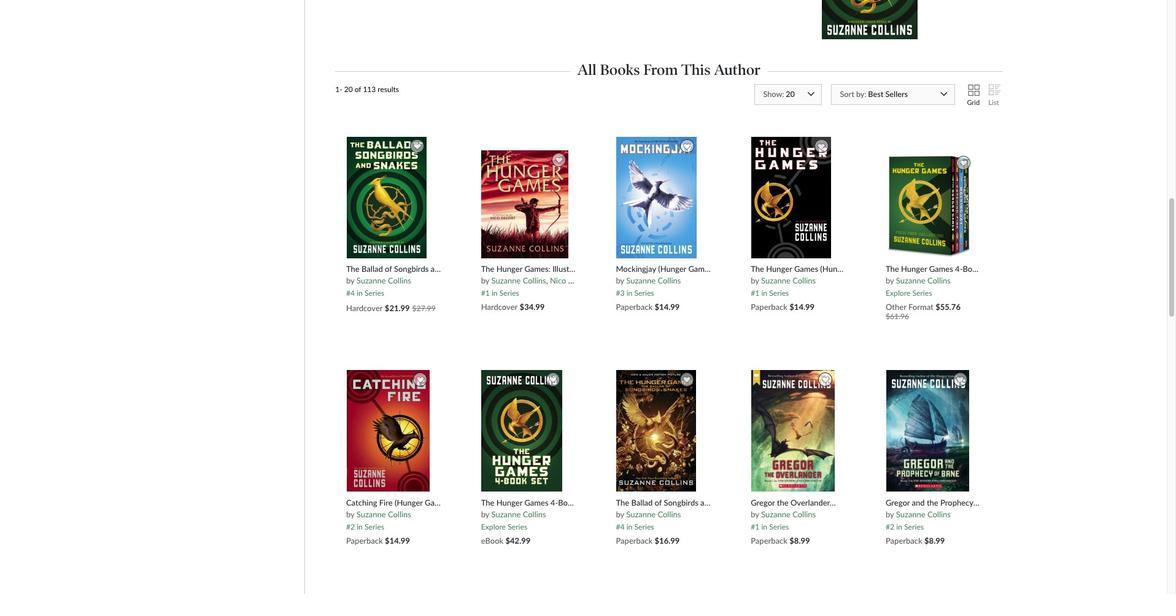 Task type: describe. For each thing, give the bounding box(es) containing it.
series inside catching fire (hunger games… by suzanne collins #2 in series paperback $14.99
[[365, 522, 384, 532]]

prophecy
[[941, 498, 974, 508]]

suzanne inside catching fire (hunger games… by suzanne collins #2 in series paperback $14.99
[[357, 510, 386, 519]]

hunger inside the hunger games 4-book… by suzanne collins explore series ebook $42.99
[[497, 498, 523, 508]]

of…
[[976, 498, 989, 508]]

results
[[378, 85, 399, 94]]

paperback inside catching fire (hunger games… by suzanne collins #2 in series paperback $14.99
[[346, 536, 383, 546]]

series inside 'the ballad of songbirds and… by suzanne collins #4 in series paperback $16.99'
[[635, 522, 654, 532]]

collins inside catching fire (hunger games… by suzanne collins #2 in series paperback $14.99
[[388, 510, 411, 519]]

hardcover inside the ballad of songbirds and… by suzanne collins #4 in series hardcover $21.99 $27.99
[[346, 303, 383, 313]]

the for $55.76
[[886, 264, 899, 274]]

$61.96
[[886, 312, 910, 321]]

mockingjay (hunger games… by suzanne collins #3 in series paperback $14.99
[[616, 264, 719, 312]]

(hunger inside catching fire (hunger games… by suzanne collins #2 in series paperback $14.99
[[395, 498, 423, 508]]

games:
[[525, 264, 551, 274]]

explore for other
[[886, 289, 911, 298]]

series inside gregor and the prophecy of… by suzanne collins #2 in series paperback $8.99
[[905, 522, 924, 532]]

(hunger inside the hunger games (hunger games… by suzanne collins #1 in series paperback $14.99
[[821, 264, 849, 274]]

old price was $61.96 element
[[886, 312, 910, 321]]

collins inside mockingjay (hunger games… by suzanne collins #3 in series paperback $14.99
[[658, 276, 681, 286]]

the inside the hunger games 4-book… by suzanne collins explore series ebook $42.99
[[481, 498, 495, 508]]

title: the hunger games 4-book digital collection (the hunger games, catching fire, mockingjay, the ballad of songbirds and snakes), author: suzanne collins image
[[481, 370, 563, 493]]

best sellers
[[868, 89, 908, 99]]

list
[[989, 98, 999, 106]]

#4 for hardcover
[[346, 289, 355, 298]]

the hunger games 4-book… link for $42.99
[[481, 498, 583, 508]]

nico delort (illustrator) link
[[550, 276, 631, 286]]

$14.99 inside mockingjay (hunger games… by suzanne collins #3 in series paperback $14.99
[[655, 302, 680, 312]]

paperback inside "gregor the overlander… by suzanne collins #1 in series paperback $8.99"
[[751, 536, 788, 546]]

the inside gregor and the prophecy of… by suzanne collins #2 in series paperback $8.99
[[927, 498, 939, 508]]

explore series link for $42.99
[[481, 520, 528, 532]]

the for $14.99
[[751, 264, 764, 274]]

grid
[[967, 98, 980, 106]]

title: the hunger games 4-book paperback box set (the hunger games, catching fire, mockingjay, the ballad of songbirds and snakes), author: suzanne collins image
[[886, 153, 974, 259]]

#4 in series link for paperback
[[616, 520, 654, 532]]

all
[[578, 61, 597, 78]]

games… inside mockingjay (hunger games… by suzanne collins #3 in series paperback $14.99
[[689, 264, 719, 274]]

author
[[714, 61, 761, 78]]

songbirds for $21.99
[[394, 264, 429, 274]]

by inside the ballad of songbirds and… by suzanne collins #4 in series hardcover $21.99 $27.99
[[346, 276, 355, 286]]

suzanne inside the hunger games (hunger games… by suzanne collins #1 in series paperback $14.99
[[761, 276, 791, 286]]

gregor for gregor the overlander…
[[751, 498, 775, 508]]

overlander…
[[791, 498, 836, 508]]

from
[[644, 61, 678, 78]]

the hunger games (hunger games… link
[[751, 264, 881, 274]]

20 link
[[755, 84, 823, 108]]

in inside the hunger games: illustrated… by suzanne collins , nico delort (illustrator) #1 in series hardcover $34.99
[[492, 289, 498, 298]]

title: the hunger games: illustrated edition, author: suzanne collins image
[[481, 150, 569, 259]]

title: gregor and the prophecy of bane (underland chronicles series #2), author: suzanne collins image
[[886, 370, 971, 493]]

collins inside "gregor the overlander… by suzanne collins #1 in series paperback $8.99"
[[793, 510, 816, 519]]

collins inside gregor and the prophecy of… by suzanne collins #2 in series paperback $8.99
[[928, 510, 951, 519]]

hunger for in
[[497, 264, 523, 274]]

paperback inside gregor and the prophecy of… by suzanne collins #2 in series paperback $8.99
[[886, 536, 923, 546]]

catching fire (hunger games… by suzanne collins #2 in series paperback $14.99
[[346, 498, 455, 546]]

1 horizontal spatial 20
[[786, 89, 795, 99]]

suzanne inside the hunger games: illustrated… by suzanne collins , nico delort (illustrator) #1 in series hardcover $34.99
[[492, 276, 521, 286]]

the hunger games: illustrated… by suzanne collins , nico delort (illustrator) #1 in series hardcover $34.99
[[481, 264, 631, 312]]

best sellers link
[[832, 84, 955, 108]]

title: the ballad of songbirds and snakes (a hunger games novel): movie tie-in edition, author: suzanne collins image
[[616, 370, 697, 493]]

series inside the hunger games (hunger games… by suzanne collins #1 in series paperback $14.99
[[770, 289, 789, 298]]

collins inside the hunger games 4-book… by suzanne collins explore series ebook $42.99
[[523, 510, 546, 519]]

series inside the hunger games 4-book… by suzanne collins explore series other format $55.76 $61.96
[[913, 289, 932, 298]]

by inside "gregor the overlander… by suzanne collins #1 in series paperback $8.99"
[[751, 510, 759, 519]]

$55.76
[[936, 302, 961, 312]]

suzanne collins link for gregor and the prophecy of… by suzanne collins #2 in series paperback $8.99
[[896, 510, 951, 519]]

in inside catching fire (hunger games… by suzanne collins #2 in series paperback $14.99
[[357, 522, 363, 532]]

the ballad of songbirds and… link for $16.99
[[616, 498, 720, 508]]

,
[[546, 276, 548, 286]]

series inside "gregor the overlander… by suzanne collins #1 in series paperback $8.99"
[[770, 522, 789, 532]]

1- 20 of 113 results
[[335, 85, 399, 94]]

in inside gregor and the prophecy of… by suzanne collins #2 in series paperback $8.99
[[897, 522, 903, 532]]

and
[[912, 498, 925, 508]]

in inside the hunger games (hunger games… by suzanne collins #1 in series paperback $14.99
[[762, 289, 768, 298]]

gregor and the prophecy of… link
[[886, 498, 989, 508]]

catching fire (hunger games… link
[[346, 498, 455, 508]]

$21.99
[[385, 303, 410, 313]]

$27.99
[[412, 304, 436, 313]]

list view active image
[[989, 84, 999, 99]]

illustrated…
[[553, 264, 594, 274]]

series inside the ballad of songbirds and… by suzanne collins #4 in series hardcover $21.99 $27.99
[[365, 289, 384, 298]]

the hunger games 4-book… link for format
[[886, 264, 987, 274]]

of for paperback
[[655, 498, 662, 508]]

suzanne collins link for the hunger games (hunger games… by suzanne collins #1 in series paperback $14.99
[[761, 276, 816, 286]]

suzanne collins link for mockingjay (hunger games… by suzanne collins #3 in series paperback $14.99
[[627, 276, 681, 286]]

all books from this author
[[578, 61, 761, 78]]

#2 in series link for by
[[886, 520, 924, 532]]

$8.99 inside "gregor the overlander… by suzanne collins #1 in series paperback $8.99"
[[790, 536, 810, 546]]

explore series link for format
[[886, 286, 932, 298]]

#2 inside gregor and the prophecy of… by suzanne collins #2 in series paperback $8.99
[[886, 522, 895, 532]]

series inside the hunger games 4-book… by suzanne collins explore series ebook $42.99
[[508, 522, 528, 532]]

suzanne inside "gregor the overlander… by suzanne collins #1 in series paperback $8.99"
[[761, 510, 791, 519]]

ebook
[[481, 536, 504, 546]]

gregor the overlander… link
[[751, 498, 846, 508]]

#1 in series link for $14.99
[[751, 286, 789, 298]]

suzanne collins link for the ballad of songbirds and… by suzanne collins #4 in series paperback $16.99
[[627, 510, 681, 519]]

suzanne collins link for the hunger games 4-book… by suzanne collins explore series other format $55.76 $61.96
[[896, 276, 951, 286]]

grid view active image
[[967, 84, 979, 99]]

series inside the hunger games: illustrated… by suzanne collins , nico delort (illustrator) #1 in series hardcover $34.99
[[500, 289, 519, 298]]

games inside the hunger games 4-book… by suzanne collins explore series ebook $42.99
[[525, 498, 549, 508]]

#1 inside the hunger games (hunger games… by suzanne collins #1 in series paperback $14.99
[[751, 289, 760, 298]]

grid link
[[967, 84, 980, 106]]

$16.99
[[655, 536, 680, 546]]

gregor and the prophecy of… by suzanne collins #2 in series paperback $8.99
[[886, 498, 989, 546]]

$42.99
[[506, 536, 531, 546]]

suzanne collins link for catching fire (hunger games… by suzanne collins #2 in series paperback $14.99
[[357, 510, 411, 519]]

other
[[886, 302, 907, 312]]

by inside 'the ballad of songbirds and… by suzanne collins #4 in series paperback $16.99'
[[616, 510, 624, 519]]

suzanne collins link for gregor the overlander… by suzanne collins #1 in series paperback $8.99
[[761, 510, 816, 519]]



Task type: vqa. For each thing, say whether or not it's contained in the screenshot.


Task type: locate. For each thing, give the bounding box(es) containing it.
gregor for gregor and the prophecy of…
[[886, 498, 910, 508]]

suzanne collins link down and
[[896, 510, 951, 519]]

explore series link
[[886, 286, 932, 298], [481, 520, 528, 532]]

mockingjay
[[616, 264, 656, 274]]

#2 in series link down and
[[886, 520, 924, 532]]

#2 in series link
[[346, 520, 384, 532], [886, 520, 924, 532]]

suzanne collins link down mockingjay (hunger games… link
[[627, 276, 681, 286]]

collins inside the hunger games 4-book… by suzanne collins explore series other format $55.76 $61.96
[[928, 276, 951, 286]]

2 gregor from the left
[[886, 498, 910, 508]]

paperback down #3 in series link
[[616, 302, 653, 312]]

1 horizontal spatial 4-
[[956, 264, 963, 274]]

of up $16.99
[[655, 498, 662, 508]]

explore inside the hunger games 4-book… by suzanne collins explore series ebook $42.99
[[481, 522, 506, 532]]

songbirds
[[394, 264, 429, 274], [664, 498, 699, 508]]

#2
[[346, 522, 355, 532], [886, 522, 895, 532]]

paperback down catching
[[346, 536, 383, 546]]

best
[[868, 89, 884, 99]]

$8.99
[[790, 536, 810, 546], [925, 536, 945, 546]]

0 horizontal spatial the hunger games 4-book… link
[[481, 498, 583, 508]]

the inside "gregor the overlander… by suzanne collins #1 in series paperback $8.99"
[[777, 498, 789, 508]]

songbirds inside 'the ballad of songbirds and… by suzanne collins #4 in series paperback $16.99'
[[664, 498, 699, 508]]

the hunger games 4-book… by suzanne collins explore series other format $55.76 $61.96
[[886, 264, 987, 321]]

the
[[777, 498, 789, 508], [927, 498, 939, 508]]

0 vertical spatial of
[[355, 85, 361, 94]]

in inside 'the ballad of songbirds and… by suzanne collins #4 in series paperback $16.99'
[[627, 522, 633, 532]]

collins inside the hunger games: illustrated… by suzanne collins , nico delort (illustrator) #1 in series hardcover $34.99
[[523, 276, 546, 286]]

the for in
[[481, 264, 495, 274]]

and… inside the ballad of songbirds and… by suzanne collins #4 in series hardcover $21.99 $27.99
[[431, 264, 450, 274]]

1 the from the left
[[777, 498, 789, 508]]

hardcover inside the hunger games: illustrated… by suzanne collins , nico delort (illustrator) #1 in series hardcover $34.99
[[481, 302, 518, 312]]

1 horizontal spatial the ballad of songbirds and… link
[[616, 498, 720, 508]]

1 horizontal spatial and…
[[701, 498, 720, 508]]

the hunger games 4-book… link up $55.76
[[886, 264, 987, 274]]

suzanne collins link down "the hunger games (hunger games…" link
[[761, 276, 816, 286]]

1 #2 in series link from the left
[[346, 520, 384, 532]]

1 vertical spatial of
[[385, 264, 392, 274]]

1 horizontal spatial $8.99
[[925, 536, 945, 546]]

2 #2 in series link from the left
[[886, 520, 924, 532]]

of
[[355, 85, 361, 94], [385, 264, 392, 274], [655, 498, 662, 508]]

1 vertical spatial ballad
[[632, 498, 653, 508]]

0 vertical spatial explore series link
[[886, 286, 932, 298]]

0 horizontal spatial of
[[355, 85, 361, 94]]

books
[[600, 61, 640, 78]]

0 vertical spatial explore
[[886, 289, 911, 298]]

0 horizontal spatial book…
[[558, 498, 583, 508]]

the
[[346, 264, 360, 274], [481, 264, 495, 274], [751, 264, 764, 274], [886, 264, 899, 274], [481, 498, 495, 508], [616, 498, 630, 508]]

#3 in series link
[[616, 286, 654, 298]]

collins down gregor and the prophecy of… link
[[928, 510, 951, 519]]

0 horizontal spatial $8.99
[[790, 536, 810, 546]]

book…
[[963, 264, 987, 274], [558, 498, 583, 508]]

the ballad of songbirds and… link up $16.99
[[616, 498, 720, 508]]

collins
[[388, 276, 411, 286], [523, 276, 546, 286], [658, 276, 681, 286], [793, 276, 816, 286], [928, 276, 951, 286], [388, 510, 411, 519], [523, 510, 546, 519], [658, 510, 681, 519], [793, 510, 816, 519], [928, 510, 951, 519]]

suzanne down and
[[896, 510, 926, 519]]

series inside mockingjay (hunger games… by suzanne collins #3 in series paperback $14.99
[[635, 289, 654, 298]]

$8.99 down gregor the overlander… link
[[790, 536, 810, 546]]

0 horizontal spatial #4
[[346, 289, 355, 298]]

1 horizontal spatial games…
[[689, 264, 719, 274]]

1 horizontal spatial the hunger games 4-book… link
[[886, 264, 987, 274]]

#1 inside "gregor the overlander… by suzanne collins #1 in series paperback $8.99"
[[751, 522, 760, 532]]

games… inside the hunger games (hunger games… by suzanne collins #1 in series paperback $14.99
[[851, 264, 881, 274]]

(hunger inside mockingjay (hunger games… by suzanne collins #3 in series paperback $14.99
[[658, 264, 687, 274]]

paperback inside 'the ballad of songbirds and… by suzanne collins #4 in series paperback $16.99'
[[616, 536, 653, 546]]

2 vertical spatial of
[[655, 498, 662, 508]]

0 vertical spatial the hunger games 4-book… link
[[886, 264, 987, 274]]

songbirds inside the ballad of songbirds and… by suzanne collins #4 in series hardcover $21.99 $27.99
[[394, 264, 429, 274]]

by inside the hunger games: illustrated… by suzanne collins , nico delort (illustrator) #1 in series hardcover $34.99
[[481, 276, 490, 286]]

of left 113 on the top of the page
[[355, 85, 361, 94]]

this
[[682, 61, 711, 78]]

suzanne down the hunger games: illustrated… link on the top of page
[[492, 276, 521, 286]]

2 the from the left
[[927, 498, 939, 508]]

suzanne collins link down fire
[[357, 510, 411, 519]]

hunger inside the hunger games: illustrated… by suzanne collins , nico delort (illustrator) #1 in series hardcover $34.99
[[497, 264, 523, 274]]

#2 in series link for suzanne
[[346, 520, 384, 532]]

gregor inside gregor and the prophecy of… by suzanne collins #2 in series paperback $8.99
[[886, 498, 910, 508]]

hunger inside the hunger games (hunger games… by suzanne collins #1 in series paperback $14.99
[[766, 264, 793, 274]]

1 vertical spatial 4-
[[551, 498, 558, 508]]

explore up ebook at the left bottom
[[481, 522, 506, 532]]

#1 in series link
[[481, 286, 519, 298], [751, 286, 789, 298], [751, 520, 789, 532]]

ballad
[[362, 264, 383, 274], [632, 498, 653, 508]]

collins inside 'the ballad of songbirds and… by suzanne collins #4 in series paperback $16.99'
[[658, 510, 681, 519]]

0 vertical spatial the ballad of songbirds and… link
[[346, 264, 450, 274]]

suzanne up $21.99
[[357, 276, 386, 286]]

(hunger
[[658, 264, 687, 274], [821, 264, 849, 274], [395, 498, 423, 508]]

book… for $42.99
[[558, 498, 583, 508]]

#3
[[616, 289, 625, 298]]

suzanne collins link
[[357, 276, 411, 286], [492, 276, 546, 286], [627, 276, 681, 286], [761, 276, 816, 286], [896, 276, 951, 286], [357, 510, 411, 519], [492, 510, 546, 519], [627, 510, 681, 519], [761, 510, 816, 519], [896, 510, 951, 519]]

1 horizontal spatial the
[[927, 498, 939, 508]]

hunger for $55.76
[[901, 264, 927, 274]]

games for $55.76
[[929, 264, 954, 274]]

catching
[[346, 498, 377, 508]]

of inside 'the ballad of songbirds and… by suzanne collins #4 in series paperback $16.99'
[[655, 498, 662, 508]]

the ballad of songbirds and… by suzanne collins #4 in series paperback $16.99
[[616, 498, 720, 546]]

0 horizontal spatial the ballad of songbirds and… link
[[346, 264, 450, 274]]

in inside "gregor the overlander… by suzanne collins #1 in series paperback $8.99"
[[762, 522, 768, 532]]

and… for $21.99
[[431, 264, 450, 274]]

gregor the overlander… by suzanne collins #1 in series paperback $8.99
[[751, 498, 836, 546]]

games for $14.99
[[795, 264, 819, 274]]

mockingjay (hunger games… link
[[616, 264, 719, 274]]

2 horizontal spatial of
[[655, 498, 662, 508]]

suzanne inside the ballad of songbirds and… by suzanne collins #4 in series hardcover $21.99 $27.99
[[357, 276, 386, 286]]

explore inside the hunger games 4-book… by suzanne collins explore series other format $55.76 $61.96
[[886, 289, 911, 298]]

ballad inside the ballad of songbirds and… by suzanne collins #4 in series hardcover $21.99 $27.99
[[362, 264, 383, 274]]

sellers
[[886, 89, 908, 99]]

paperback left $16.99
[[616, 536, 653, 546]]

fire
[[379, 498, 393, 508]]

1 horizontal spatial #4 in series link
[[616, 520, 654, 532]]

paperback down "the hunger games (hunger games…" link
[[751, 302, 788, 312]]

1 vertical spatial songbirds
[[664, 498, 699, 508]]

1 vertical spatial the hunger games 4-book… link
[[481, 498, 583, 508]]

1 horizontal spatial hardcover
[[481, 302, 518, 312]]

$34.99
[[520, 302, 545, 312]]

collins up $42.99
[[523, 510, 546, 519]]

$14.99 down the catching fire (hunger games… link
[[385, 536, 410, 546]]

0 horizontal spatial games…
[[425, 498, 455, 508]]

explore up other
[[886, 289, 911, 298]]

suzanne up format
[[896, 276, 926, 286]]

games inside the hunger games 4-book… by suzanne collins explore series other format $55.76 $61.96
[[929, 264, 954, 274]]

series
[[365, 289, 384, 298], [500, 289, 519, 298], [635, 289, 654, 298], [770, 289, 789, 298], [913, 289, 932, 298], [365, 522, 384, 532], [508, 522, 528, 532], [635, 522, 654, 532], [770, 522, 789, 532], [905, 522, 924, 532]]

1 vertical spatial #4
[[616, 522, 625, 532]]

suzanne inside 'the ballad of songbirds and… by suzanne collins #4 in series paperback $16.99'
[[627, 510, 656, 519]]

(illustrator)
[[593, 276, 631, 286]]

hunger
[[497, 264, 523, 274], [766, 264, 793, 274], [901, 264, 927, 274], [497, 498, 523, 508]]

0 vertical spatial and…
[[431, 264, 450, 274]]

1 $8.99 from the left
[[790, 536, 810, 546]]

suzanne collins link up $21.99
[[357, 276, 411, 286]]

book… inside the hunger games 4-book… by suzanne collins explore series other format $55.76 $61.96
[[963, 264, 987, 274]]

suzanne down catching
[[357, 510, 386, 519]]

collins down the hunger games: illustrated… link on the top of page
[[523, 276, 546, 286]]

1 gregor from the left
[[751, 498, 775, 508]]

1 horizontal spatial book…
[[963, 264, 987, 274]]

delort
[[568, 276, 591, 286]]

$14.99 down "the hunger games (hunger games…" link
[[790, 302, 815, 312]]

0 vertical spatial #4
[[346, 289, 355, 298]]

collins up $16.99
[[658, 510, 681, 519]]

0 horizontal spatial $14.99
[[385, 536, 410, 546]]

$8.99 down gregor and the prophecy of… link
[[925, 536, 945, 546]]

hardcover left $34.99
[[481, 302, 518, 312]]

$14.99 down mockingjay (hunger games… link
[[655, 302, 680, 312]]

#4 in series link
[[346, 286, 384, 298], [616, 520, 654, 532]]

0 horizontal spatial explore
[[481, 522, 506, 532]]

songbirds for $16.99
[[664, 498, 699, 508]]

collins down the catching fire (hunger games… link
[[388, 510, 411, 519]]

0 horizontal spatial (hunger
[[395, 498, 423, 508]]

0 horizontal spatial #2
[[346, 522, 355, 532]]

paperback down and
[[886, 536, 923, 546]]

#2 inside catching fire (hunger games… by suzanne collins #2 in series paperback $14.99
[[346, 522, 355, 532]]

4- inside the hunger games 4-book… by suzanne collins explore series ebook $42.99
[[551, 498, 558, 508]]

#1 in series link down gregor the overlander… link
[[751, 520, 789, 532]]

2 horizontal spatial $14.99
[[790, 302, 815, 312]]

suzanne collins link up $42.99
[[492, 510, 546, 519]]

$14.99 inside the hunger games (hunger games… by suzanne collins #1 in series paperback $14.99
[[790, 302, 815, 312]]

suzanne collins link for the hunger games 4-book… by suzanne collins explore series ebook $42.99
[[492, 510, 546, 519]]

suzanne up $42.99
[[492, 510, 521, 519]]

2 horizontal spatial games
[[929, 264, 954, 274]]

1 horizontal spatial explore
[[886, 289, 911, 298]]

the inside the hunger games (hunger games… by suzanne collins #1 in series paperback $14.99
[[751, 264, 764, 274]]

paperback down gregor the overlander… link
[[751, 536, 788, 546]]

ballad for hardcover
[[362, 264, 383, 274]]

#1 inside the hunger games: illustrated… by suzanne collins , nico delort (illustrator) #1 in series hardcover $34.99
[[481, 289, 490, 298]]

book… inside the hunger games 4-book… by suzanne collins explore series ebook $42.99
[[558, 498, 583, 508]]

suzanne collins link up $16.99
[[627, 510, 681, 519]]

suzanne collins link down gregor the overlander… link
[[761, 510, 816, 519]]

gregor left overlander…
[[751, 498, 775, 508]]

the ballad of songbirds and… link up $21.99
[[346, 264, 450, 274]]

1 vertical spatial explore
[[481, 522, 506, 532]]

the ballad of songbirds and snakes (a hunger games novel) image
[[822, 0, 918, 39]]

2 $8.99 from the left
[[925, 536, 945, 546]]

1-
[[335, 85, 342, 94]]

#2 down catching
[[346, 522, 355, 532]]

gregor inside "gregor the overlander… by suzanne collins #1 in series paperback $8.99"
[[751, 498, 775, 508]]

book… for format
[[963, 264, 987, 274]]

0 horizontal spatial explore series link
[[481, 520, 528, 532]]

by inside the hunger games 4-book… by suzanne collins explore series other format $55.76 $61.96
[[886, 276, 894, 286]]

the inside 'the ballad of songbirds and… by suzanne collins #4 in series paperback $16.99'
[[616, 498, 630, 508]]

ballad for paperback
[[632, 498, 653, 508]]

suzanne down mockingjay
[[627, 276, 656, 286]]

4- for format
[[956, 264, 963, 274]]

#4 for paperback
[[616, 522, 625, 532]]

by
[[346, 276, 355, 286], [481, 276, 490, 286], [616, 276, 624, 286], [751, 276, 759, 286], [886, 276, 894, 286], [346, 510, 355, 519], [481, 510, 490, 519], [616, 510, 624, 519], [751, 510, 759, 519], [886, 510, 894, 519]]

in
[[357, 289, 363, 298], [492, 289, 498, 298], [627, 289, 633, 298], [762, 289, 768, 298], [357, 522, 363, 532], [627, 522, 633, 532], [762, 522, 768, 532], [897, 522, 903, 532]]

0 horizontal spatial ballad
[[362, 264, 383, 274]]

songbirds up old price was $27.99 element
[[394, 264, 429, 274]]

paperback
[[616, 302, 653, 312], [751, 302, 788, 312], [346, 536, 383, 546], [616, 536, 653, 546], [751, 536, 788, 546], [886, 536, 923, 546]]

1 vertical spatial explore series link
[[481, 520, 528, 532]]

#2 down gregor and the prophecy of… link
[[886, 522, 895, 532]]

$14.99 inside catching fire (hunger games… by suzanne collins #2 in series paperback $14.99
[[385, 536, 410, 546]]

0 horizontal spatial games
[[525, 498, 549, 508]]

#1
[[481, 289, 490, 298], [751, 289, 760, 298], [751, 522, 760, 532]]

collins inside the hunger games (hunger games… by suzanne collins #1 in series paperback $14.99
[[793, 276, 816, 286]]

the left overlander…
[[777, 498, 789, 508]]

gregor left and
[[886, 498, 910, 508]]

20
[[344, 85, 353, 94], [786, 89, 795, 99]]

1 vertical spatial and…
[[701, 498, 720, 508]]

#4 inside the ballad of songbirds and… by suzanne collins #4 in series hardcover $21.99 $27.99
[[346, 289, 355, 298]]

the ballad of songbirds and… by suzanne collins #4 in series hardcover $21.99 $27.99
[[346, 264, 450, 313]]

suzanne collins link up format
[[896, 276, 951, 286]]

and… for $16.99
[[701, 498, 720, 508]]

in inside the ballad of songbirds and… by suzanne collins #4 in series hardcover $21.99 $27.99
[[357, 289, 363, 298]]

2 #2 from the left
[[886, 522, 895, 532]]

by inside gregor and the prophecy of… by suzanne collins #2 in series paperback $8.99
[[886, 510, 894, 519]]

by inside mockingjay (hunger games… by suzanne collins #3 in series paperback $14.99
[[616, 276, 624, 286]]

0 horizontal spatial #4 in series link
[[346, 286, 384, 298]]

collins up $21.99
[[388, 276, 411, 286]]

title: the hunger games (hunger games series #1), author: suzanne collins image
[[751, 136, 832, 259]]

collins inside the ballad of songbirds and… by suzanne collins #4 in series hardcover $21.99 $27.99
[[388, 276, 411, 286]]

#4 inside 'the ballad of songbirds and… by suzanne collins #4 in series paperback $16.99'
[[616, 522, 625, 532]]

suzanne inside the hunger games 4-book… by suzanne collins explore series other format $55.76 $61.96
[[896, 276, 926, 286]]

0 vertical spatial #4 in series link
[[346, 286, 384, 298]]

the for $16.99
[[616, 498, 630, 508]]

suzanne collins link for the hunger games: illustrated… by suzanne collins , nico delort (illustrator) #1 in series hardcover $34.99
[[492, 276, 546, 286]]

1 horizontal spatial #2 in series link
[[886, 520, 924, 532]]

the inside the ballad of songbirds and… by suzanne collins #4 in series hardcover $21.99 $27.99
[[346, 264, 360, 274]]

0 vertical spatial book…
[[963, 264, 987, 274]]

suzanne
[[357, 276, 386, 286], [492, 276, 521, 286], [627, 276, 656, 286], [761, 276, 791, 286], [896, 276, 926, 286], [357, 510, 386, 519], [492, 510, 521, 519], [627, 510, 656, 519], [761, 510, 791, 519], [896, 510, 926, 519]]

hardcover left $21.99
[[346, 303, 383, 313]]

games inside the hunger games (hunger games… by suzanne collins #1 in series paperback $14.99
[[795, 264, 819, 274]]

suzanne inside gregor and the prophecy of… by suzanne collins #2 in series paperback $8.99
[[896, 510, 926, 519]]

the hunger games: illustrated… link
[[481, 264, 594, 274]]

1 horizontal spatial games
[[795, 264, 819, 274]]

by inside the hunger games 4-book… by suzanne collins explore series ebook $42.99
[[481, 510, 490, 519]]

the for $21.99
[[346, 264, 360, 274]]

collins down gregor the overlander… link
[[793, 510, 816, 519]]

1 vertical spatial book…
[[558, 498, 583, 508]]

by inside catching fire (hunger games… by suzanne collins #2 in series paperback $14.99
[[346, 510, 355, 519]]

0 horizontal spatial 20
[[344, 85, 353, 94]]

gregor
[[751, 498, 775, 508], [886, 498, 910, 508]]

0 horizontal spatial songbirds
[[394, 264, 429, 274]]

4- for $42.99
[[551, 498, 558, 508]]

the hunger games 4-book… link up $42.99
[[481, 498, 583, 508]]

suzanne inside mockingjay (hunger games… by suzanne collins #3 in series paperback $14.99
[[627, 276, 656, 286]]

the hunger games 4-book… by suzanne collins explore series ebook $42.99
[[481, 498, 583, 546]]

1 vertical spatial #4 in series link
[[616, 520, 654, 532]]

0 horizontal spatial 4-
[[551, 498, 558, 508]]

explore
[[886, 289, 911, 298], [481, 522, 506, 532]]

title: gregor the overlander (underland chronicles series #1), author: suzanne collins image
[[751, 370, 836, 493]]

songbirds up $16.99
[[664, 498, 699, 508]]

suzanne down gregor the overlander… link
[[761, 510, 791, 519]]

0 horizontal spatial and…
[[431, 264, 450, 274]]

#4
[[346, 289, 355, 298], [616, 522, 625, 532]]

title: catching fire (hunger games series #2), author: suzanne collins image
[[346, 370, 430, 493]]

the hunger games 4-book… link
[[886, 264, 987, 274], [481, 498, 583, 508]]

explore series link up format
[[886, 286, 932, 298]]

games…
[[689, 264, 719, 274], [851, 264, 881, 274], [425, 498, 455, 508]]

#1 in series link for in
[[481, 286, 519, 298]]

1 vertical spatial the ballad of songbirds and… link
[[616, 498, 720, 508]]

$8.99 inside gregor and the prophecy of… by suzanne collins #2 in series paperback $8.99
[[925, 536, 945, 546]]

1 #2 from the left
[[346, 522, 355, 532]]

explore series link up ebook at the left bottom
[[481, 520, 528, 532]]

the right and
[[927, 498, 939, 508]]

and… inside 'the ballad of songbirds and… by suzanne collins #4 in series paperback $16.99'
[[701, 498, 720, 508]]

suzanne down "the hunger games (hunger games…" link
[[761, 276, 791, 286]]

hardcover
[[481, 302, 518, 312], [346, 303, 383, 313]]

#2 in series link down catching
[[346, 520, 384, 532]]

games
[[795, 264, 819, 274], [929, 264, 954, 274], [525, 498, 549, 508]]

title: mockingjay (hunger games series #3), author: suzanne collins image
[[616, 136, 697, 259]]

#1 in series link down the hunger games: illustrated… link on the top of page
[[481, 286, 519, 298]]

1 horizontal spatial $14.99
[[655, 302, 680, 312]]

list link
[[989, 84, 999, 106]]

#4 in series link for hardcover
[[346, 286, 384, 298]]

collins down mockingjay (hunger games… link
[[658, 276, 681, 286]]

$14.99
[[655, 302, 680, 312], [790, 302, 815, 312], [385, 536, 410, 546]]

and…
[[431, 264, 450, 274], [701, 498, 720, 508]]

in inside mockingjay (hunger games… by suzanne collins #3 in series paperback $14.99
[[627, 289, 633, 298]]

113
[[363, 85, 376, 94]]

title: the ballad of songbirds and snakes (hunger games series prequel), author: suzanne collins image
[[346, 136, 427, 259]]

collins up $55.76
[[928, 276, 951, 286]]

hunger for $14.99
[[766, 264, 793, 274]]

0 horizontal spatial #2 in series link
[[346, 520, 384, 532]]

1 horizontal spatial explore series link
[[886, 286, 932, 298]]

paperback inside the hunger games (hunger games… by suzanne collins #1 in series paperback $14.99
[[751, 302, 788, 312]]

1 horizontal spatial (hunger
[[658, 264, 687, 274]]

1 horizontal spatial #2
[[886, 522, 895, 532]]

1 horizontal spatial songbirds
[[664, 498, 699, 508]]

the ballad of songbirds and… link for $21.99
[[346, 264, 450, 274]]

0 vertical spatial 4-
[[956, 264, 963, 274]]

nico
[[550, 276, 566, 286]]

1 horizontal spatial of
[[385, 264, 392, 274]]

collins down "the hunger games (hunger games…" link
[[793, 276, 816, 286]]

0 horizontal spatial hardcover
[[346, 303, 383, 313]]

suzanne up $16.99
[[627, 510, 656, 519]]

hunger inside the hunger games 4-book… by suzanne collins explore series other format $55.76 $61.96
[[901, 264, 927, 274]]

games… inside catching fire (hunger games… by suzanne collins #2 in series paperback $14.99
[[425, 498, 455, 508]]

4-
[[956, 264, 963, 274], [551, 498, 558, 508]]

of up $21.99
[[385, 264, 392, 274]]

0 vertical spatial songbirds
[[394, 264, 429, 274]]

1 horizontal spatial gregor
[[886, 498, 910, 508]]

the hunger games (hunger games… by suzanne collins #1 in series paperback $14.99
[[751, 264, 881, 312]]

suzanne collins link for the ballad of songbirds and… by suzanne collins #4 in series hardcover $21.99 $27.99
[[357, 276, 411, 286]]

suzanne collins link down the hunger games: illustrated… link on the top of page
[[492, 276, 546, 286]]

format
[[909, 302, 934, 312]]

old price was $27.99 element
[[412, 304, 436, 313]]

0 horizontal spatial gregor
[[751, 498, 775, 508]]

2 horizontal spatial games…
[[851, 264, 881, 274]]

0 vertical spatial ballad
[[362, 264, 383, 274]]

suzanne inside the hunger games 4-book… by suzanne collins explore series ebook $42.99
[[492, 510, 521, 519]]

the inside the hunger games 4-book… by suzanne collins explore series other format $55.76 $61.96
[[886, 264, 899, 274]]

of for hardcover
[[385, 264, 392, 274]]

1 horizontal spatial ballad
[[632, 498, 653, 508]]

#1 in series link down "the hunger games (hunger games…" link
[[751, 286, 789, 298]]

by inside the hunger games (hunger games… by suzanne collins #1 in series paperback $14.99
[[751, 276, 759, 286]]

0 horizontal spatial the
[[777, 498, 789, 508]]

explore for ebook
[[481, 522, 506, 532]]

2 horizontal spatial (hunger
[[821, 264, 849, 274]]

1 horizontal spatial #4
[[616, 522, 625, 532]]

the ballad of songbirds and… link
[[346, 264, 450, 274], [616, 498, 720, 508]]

paperback inside mockingjay (hunger games… by suzanne collins #3 in series paperback $14.99
[[616, 302, 653, 312]]

ballad inside 'the ballad of songbirds and… by suzanne collins #4 in series paperback $16.99'
[[632, 498, 653, 508]]



